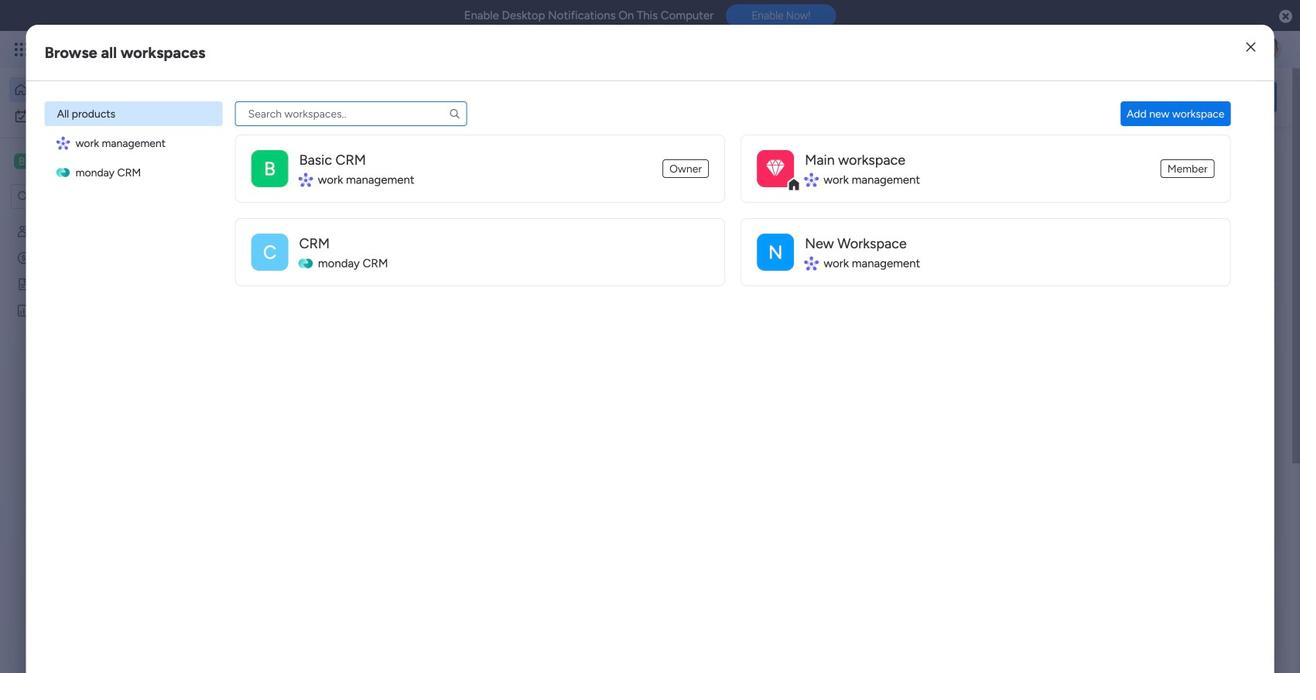 Task type: describe. For each thing, give the bounding box(es) containing it.
1 vertical spatial workspace image
[[757, 234, 795, 271]]

1 vertical spatial lottie animation element
[[0, 517, 197, 674]]

1 horizontal spatial lottie animation element
[[607, 68, 1042, 127]]

public board image
[[16, 277, 31, 292]]

terry turtle image
[[1258, 37, 1282, 62]]

dapulse x slim image
[[1254, 143, 1273, 162]]

select product image
[[14, 42, 29, 57]]

check circle image
[[1069, 196, 1079, 208]]

close image
[[1247, 42, 1256, 53]]

0 horizontal spatial workspace image
[[251, 150, 289, 187]]

lottie animation image for lottie animation element to the right
[[607, 68, 1042, 127]]

close recently visited image
[[239, 157, 258, 176]]

0 vertical spatial list box
[[45, 101, 223, 185]]

1 vertical spatial list box
[[0, 216, 197, 533]]



Task type: locate. For each thing, give the bounding box(es) containing it.
workspace image
[[251, 150, 289, 187], [757, 234, 795, 271]]

0 vertical spatial lottie animation element
[[607, 68, 1042, 127]]

lottie animation image
[[607, 68, 1042, 127], [0, 517, 197, 674]]

lottie animation element
[[607, 68, 1042, 127], [0, 517, 197, 674]]

dapulse close image
[[1280, 9, 1293, 25]]

option
[[9, 77, 165, 102], [45, 101, 223, 126], [9, 104, 188, 129], [0, 218, 197, 221]]

lottie animation image for the bottommost lottie animation element
[[0, 517, 197, 674]]

0 vertical spatial workspace image
[[251, 150, 289, 187]]

getting started element
[[1045, 595, 1278, 657]]

list box
[[45, 101, 223, 185], [0, 216, 197, 533]]

Search for a workspace search field
[[235, 101, 467, 126]]

row group
[[235, 135, 1232, 302]]

1 vertical spatial lottie animation image
[[0, 517, 197, 674]]

None search field
[[235, 101, 467, 126]]

0 horizontal spatial lottie animation element
[[0, 517, 197, 674]]

0 horizontal spatial lottie animation image
[[0, 517, 197, 674]]

workspace image
[[757, 150, 795, 187], [767, 155, 785, 183], [251, 234, 289, 271]]

workspace selection element
[[11, 149, 133, 174]]

public dashboard image
[[16, 303, 31, 318]]

1 horizontal spatial workspace image
[[757, 234, 795, 271]]

circle o image
[[1069, 216, 1079, 228]]

0 vertical spatial lottie animation image
[[607, 68, 1042, 127]]

v2 bolt switch image
[[1179, 89, 1188, 106]]

quick search results list box
[[239, 176, 1008, 571]]

1 horizontal spatial lottie animation image
[[607, 68, 1042, 127]]

search image
[[449, 108, 461, 120]]



Task type: vqa. For each thing, say whether or not it's contained in the screenshot.
1st The "Banner Logo" from right
no



